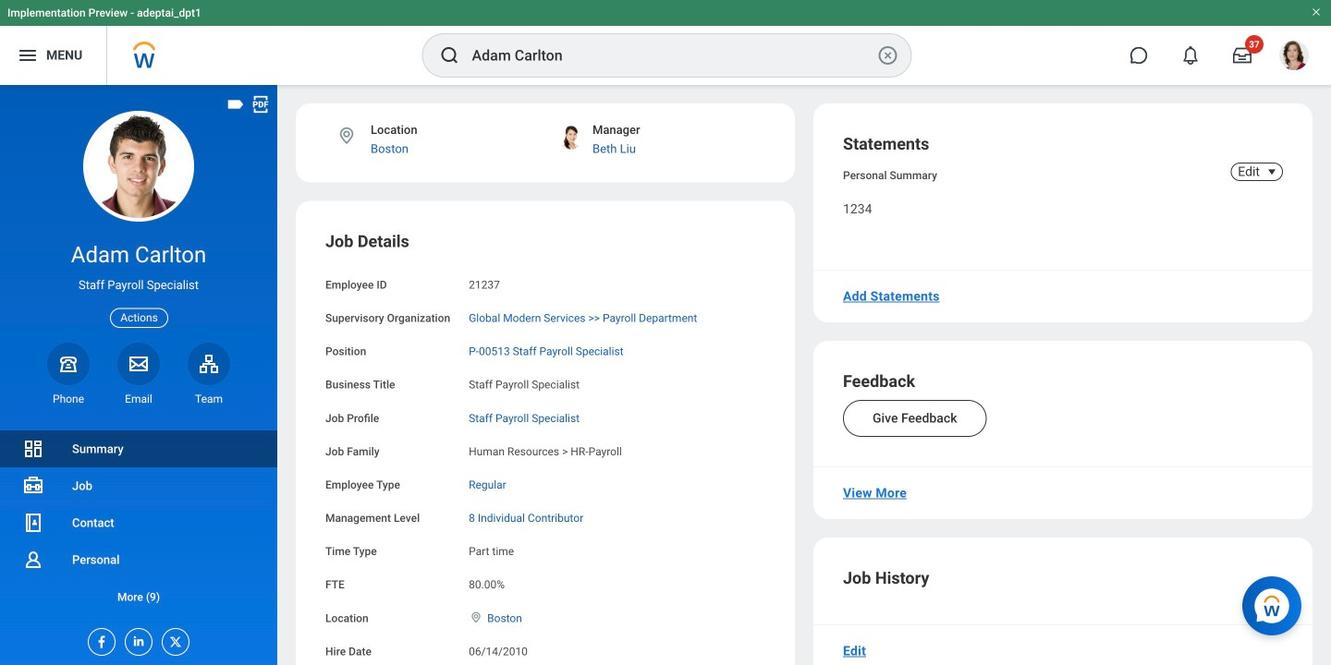 Task type: vqa. For each thing, say whether or not it's contained in the screenshot.
View printable version (PDF) image
yes



Task type: locate. For each thing, give the bounding box(es) containing it.
inbox large image
[[1233, 46, 1252, 65]]

job image
[[22, 475, 44, 497]]

list
[[0, 431, 277, 616]]

personal image
[[22, 549, 44, 571]]

group
[[325, 231, 765, 666]]

notifications large image
[[1182, 46, 1200, 65]]

Search Workday  search field
[[472, 35, 873, 76]]

phone adam carlton element
[[47, 392, 90, 407]]

phone image
[[55, 353, 81, 375]]

justify image
[[17, 44, 39, 67]]

team adam carlton element
[[188, 392, 230, 407]]

summary image
[[22, 438, 44, 460]]

caret down image
[[1261, 165, 1283, 179]]

banner
[[0, 0, 1331, 85]]

part time element
[[469, 542, 514, 559]]



Task type: describe. For each thing, give the bounding box(es) containing it.
view printable version (pdf) image
[[251, 94, 271, 115]]

facebook image
[[89, 630, 109, 650]]

view team image
[[198, 353, 220, 375]]

x circle image
[[877, 44, 899, 67]]

linkedin image
[[126, 630, 146, 649]]

navigation pane region
[[0, 85, 277, 666]]

location image
[[337, 126, 357, 146]]

location image
[[469, 611, 484, 624]]

email adam carlton element
[[117, 392, 160, 407]]

mail image
[[128, 353, 150, 375]]

contact image
[[22, 512, 44, 534]]

x image
[[163, 630, 183, 650]]

profile logan mcneil image
[[1280, 41, 1309, 74]]

search image
[[439, 44, 461, 67]]

personal summary element
[[843, 165, 937, 182]]

close environment banner image
[[1311, 6, 1322, 18]]

tag image
[[226, 94, 246, 115]]



